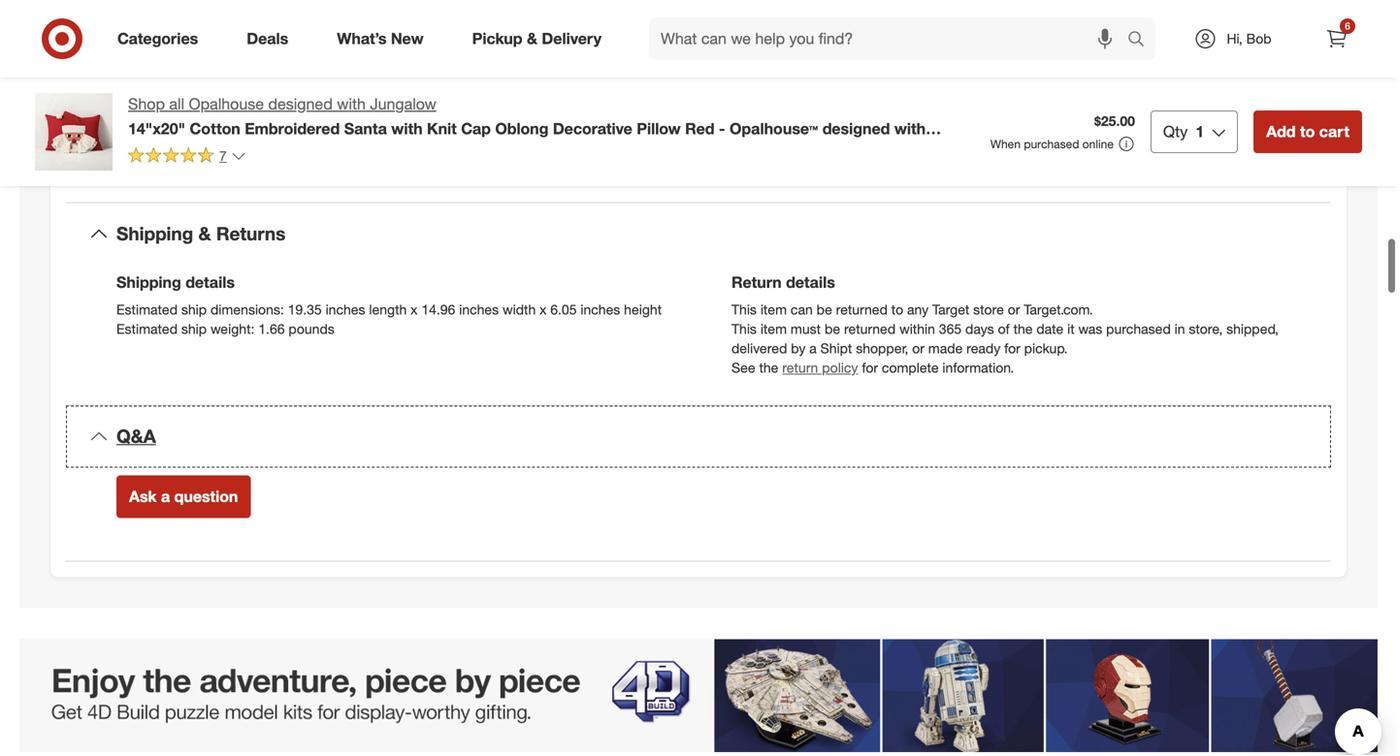 Task type: vqa. For each thing, say whether or not it's contained in the screenshot.
spend
no



Task type: describe. For each thing, give the bounding box(es) containing it.
date
[[1037, 321, 1064, 338]]

red
[[685, 119, 715, 138]]

7 link
[[128, 146, 246, 169]]

pillow
[[637, 119, 681, 138]]

if the item details above aren't accurate or complete, we want to know about it.
[[116, 157, 594, 174]]

add
[[1266, 122, 1296, 141]]

oblong
[[495, 119, 549, 138]]

decorative
[[553, 119, 632, 138]]

& for pickup
[[527, 29, 537, 48]]

1 vertical spatial to
[[493, 157, 505, 174]]

target.com.
[[1024, 301, 1093, 318]]

19.35
[[288, 301, 322, 318]]

shipping & returns
[[116, 223, 286, 245]]

hi,
[[1227, 30, 1243, 47]]

shipping details estimated ship dimensions: 19.35 inches length x 14.96 inches width x 6.05 inches height estimated ship weight: 1.66 pounds
[[116, 273, 662, 338]]

to inside button
[[1300, 122, 1315, 141]]

q&a
[[116, 426, 156, 448]]

16-
[[281, 35, 302, 52]]

1 vertical spatial item
[[760, 301, 787, 318]]

want
[[460, 157, 489, 174]]

1 horizontal spatial or
[[912, 340, 925, 357]]

embroidered
[[245, 119, 340, 138]]

0 horizontal spatial for
[[862, 359, 878, 376]]

days
[[965, 321, 994, 338]]

when
[[990, 137, 1021, 151]]

jungalow
[[370, 95, 436, 114]]

opalhouse™
[[730, 119, 818, 138]]

1 estimated from the top
[[116, 301, 178, 318]]

2 estimated from the top
[[116, 321, 178, 338]]

cotton
[[190, 119, 240, 138]]

3 inches from the left
[[581, 301, 620, 318]]

2 ship from the top
[[181, 321, 207, 338]]

image of 14"x20" cotton embroidered santa with knit cap oblong decorative pillow red - opalhouse™ designed with jungalow™ image
[[35, 93, 113, 171]]

1 vertical spatial returned
[[844, 321, 896, 338]]

shipt
[[820, 340, 852, 357]]

shipping & returns button
[[66, 203, 1331, 265]]

number
[[149, 35, 201, 52]]

qty 1
[[1163, 122, 1204, 141]]

search
[[1119, 31, 1165, 50]]

365
[[939, 321, 962, 338]]

shop all opalhouse designed with jungalow 14"x20" cotton embroidered santa with knit cap oblong decorative pillow red - opalhouse™ designed with jungalow™
[[128, 95, 926, 158]]

14"x20"
[[128, 119, 185, 138]]

knit
[[427, 119, 457, 138]]

qty
[[1163, 122, 1188, 141]]

what's
[[337, 29, 387, 48]]

know
[[509, 157, 541, 174]]

complete
[[882, 359, 939, 376]]

all
[[169, 95, 184, 114]]

height
[[624, 301, 662, 318]]

deals
[[247, 29, 288, 48]]

length
[[369, 301, 407, 318]]

it
[[1067, 321, 1075, 338]]

delivered
[[732, 340, 787, 357]]

hi, bob
[[1227, 30, 1272, 47]]

0 vertical spatial or
[[359, 157, 371, 174]]

complete,
[[375, 157, 435, 174]]

0 vertical spatial for
[[1004, 340, 1020, 357]]

6.05
[[550, 301, 577, 318]]

to inside return details this item can be returned to any target store or target.com. this item must be returned within 365 days of the date it was purchased in store, shipped, delivered by a shipt shopper, or made ready for pickup. see the return policy for complete information.
[[891, 301, 903, 318]]

ask a question
[[129, 487, 238, 506]]

we
[[439, 157, 456, 174]]

shop
[[128, 95, 165, 114]]

in
[[1175, 321, 1185, 338]]

see
[[732, 359, 755, 376]]

of
[[998, 321, 1010, 338]]

target
[[932, 301, 970, 318]]

0 horizontal spatial the
[[128, 157, 147, 174]]

can
[[791, 301, 813, 318]]

bob
[[1246, 30, 1272, 47]]

1 horizontal spatial with
[[391, 119, 423, 138]]

0 vertical spatial purchased
[[1024, 137, 1079, 151]]

1
[[1196, 122, 1204, 141]]

policy
[[822, 359, 858, 376]]

above
[[225, 157, 262, 174]]

opalhouse
[[189, 95, 264, 114]]

aren't
[[265, 157, 299, 174]]

2 this from the top
[[732, 321, 757, 338]]

shipping for shipping & returns
[[116, 223, 193, 245]]

item number (dpci) : 060-16-3488
[[116, 35, 332, 52]]

ask
[[129, 487, 157, 506]]

accurate
[[303, 157, 355, 174]]

q&a button
[[66, 406, 1331, 468]]

return
[[732, 273, 782, 292]]

1 inches from the left
[[326, 301, 365, 318]]

shipping for shipping details estimated ship dimensions: 19.35 inches length x 14.96 inches width x 6.05 inches height estimated ship weight: 1.66 pounds
[[116, 273, 181, 292]]

dimensions:
[[211, 301, 284, 318]]

ready
[[966, 340, 1000, 357]]

6
[[1345, 20, 1350, 32]]

question
[[174, 487, 238, 506]]



Task type: locate. For each thing, give the bounding box(es) containing it.
x
[[411, 301, 418, 318], [540, 301, 547, 318]]

1 horizontal spatial a
[[809, 340, 817, 357]]

be up shipt
[[825, 321, 840, 338]]

1 shipping from the top
[[116, 223, 193, 245]]

0 horizontal spatial purchased
[[1024, 137, 1079, 151]]

2 horizontal spatial inches
[[581, 301, 620, 318]]

1 vertical spatial a
[[161, 487, 170, 506]]

estimated left weight:
[[116, 321, 178, 338]]

delivery
[[542, 29, 602, 48]]

details up can
[[786, 273, 835, 292]]

pickup
[[472, 29, 523, 48]]

2 vertical spatial or
[[912, 340, 925, 357]]

with up santa
[[337, 95, 366, 114]]

0 vertical spatial be
[[817, 301, 832, 318]]

(dpci)
[[204, 35, 246, 52]]

a right by
[[809, 340, 817, 357]]

0 vertical spatial estimated
[[116, 301, 178, 318]]

0 vertical spatial item
[[151, 157, 177, 174]]

2 x from the left
[[540, 301, 547, 318]]

2 inches from the left
[[459, 301, 499, 318]]

returns
[[216, 223, 286, 245]]

must
[[791, 321, 821, 338]]

if
[[116, 157, 124, 174]]

details inside return details this item can be returned to any target store or target.com. this item must be returned within 365 days of the date it was purchased in store, shipped, delivered by a shipt shopper, or made ready for pickup. see the return policy for complete information.
[[786, 273, 835, 292]]

what's new
[[337, 29, 424, 48]]

shipping inside shipping details estimated ship dimensions: 19.35 inches length x 14.96 inches width x 6.05 inches height estimated ship weight: 1.66 pounds
[[116, 273, 181, 292]]

item down 14"x20"
[[151, 157, 177, 174]]

1 ship from the top
[[181, 301, 207, 318]]

pickup & delivery link
[[456, 17, 626, 60]]

7
[[219, 147, 227, 164]]

1 vertical spatial estimated
[[116, 321, 178, 338]]

0 horizontal spatial designed
[[268, 95, 333, 114]]

details for return
[[786, 273, 835, 292]]

a inside ask a question button
[[161, 487, 170, 506]]

pickup & delivery
[[472, 29, 602, 48]]

1 horizontal spatial for
[[1004, 340, 1020, 357]]

: left all
[[156, 94, 160, 111]]

1 horizontal spatial purchased
[[1106, 321, 1171, 338]]

0 vertical spatial this
[[732, 301, 757, 318]]

$25.00
[[1094, 113, 1135, 130]]

the right if
[[128, 157, 147, 174]]

deals link
[[230, 17, 313, 60]]

ask a question button
[[116, 476, 251, 519]]

1 horizontal spatial designed
[[822, 119, 890, 138]]

inches
[[326, 301, 365, 318], [459, 301, 499, 318], [581, 301, 620, 318]]

within
[[899, 321, 935, 338]]

shipping down shipping & returns
[[116, 273, 181, 292]]

: left the 060-
[[246, 35, 249, 52]]

estimated
[[116, 301, 178, 318], [116, 321, 178, 338]]

pickup.
[[1024, 340, 1068, 357]]

designed right opalhouse™
[[822, 119, 890, 138]]

region
[[19, 640, 1378, 756]]

& inside "link"
[[527, 29, 537, 48]]

returned
[[836, 301, 888, 318], [844, 321, 896, 338]]

advertisement region
[[19, 640, 1378, 753]]

2 horizontal spatial to
[[1300, 122, 1315, 141]]

2 horizontal spatial with
[[894, 119, 926, 138]]

0 horizontal spatial with
[[337, 95, 366, 114]]

inches up pounds
[[326, 301, 365, 318]]

1 this from the top
[[732, 301, 757, 318]]

or up of
[[1008, 301, 1020, 318]]

&
[[527, 29, 537, 48], [198, 223, 211, 245]]

0 vertical spatial ship
[[181, 301, 207, 318]]

width
[[503, 301, 536, 318]]

store
[[973, 301, 1004, 318]]

add to cart button
[[1254, 111, 1362, 153]]

designed
[[268, 95, 333, 114], [822, 119, 890, 138]]

cap
[[461, 119, 491, 138]]

categories
[[117, 29, 198, 48]]

0 vertical spatial to
[[1300, 122, 1315, 141]]

details inside shipping details estimated ship dimensions: 19.35 inches length x 14.96 inches width x 6.05 inches height estimated ship weight: 1.66 pounds
[[185, 273, 235, 292]]

to right add
[[1300, 122, 1315, 141]]

or
[[359, 157, 371, 174], [1008, 301, 1020, 318], [912, 340, 925, 357]]

1 vertical spatial :
[[156, 94, 160, 111]]

2 horizontal spatial or
[[1008, 301, 1020, 318]]

0 horizontal spatial inches
[[326, 301, 365, 318]]

2 vertical spatial to
[[891, 301, 903, 318]]

return details this item can be returned to any target store or target.com. this item must be returned within 365 days of the date it was purchased in store, shipped, delivered by a shipt shopper, or made ready for pickup. see the return policy for complete information.
[[732, 273, 1279, 376]]

1 vertical spatial purchased
[[1106, 321, 1171, 338]]

0 vertical spatial a
[[809, 340, 817, 357]]

0 horizontal spatial &
[[198, 223, 211, 245]]

ship
[[181, 301, 207, 318], [181, 321, 207, 338]]

a right ask
[[161, 487, 170, 506]]

0 horizontal spatial or
[[359, 157, 371, 174]]

weight:
[[211, 321, 255, 338]]

& inside dropdown button
[[198, 223, 211, 245]]

this up delivered on the top right
[[732, 321, 757, 338]]

1 vertical spatial ship
[[181, 321, 207, 338]]

2 horizontal spatial the
[[1013, 321, 1033, 338]]

a
[[809, 340, 817, 357], [161, 487, 170, 506]]

details down cotton
[[181, 157, 221, 174]]

cart
[[1319, 122, 1350, 141]]

by
[[791, 340, 806, 357]]

to right want on the left top
[[493, 157, 505, 174]]

purchased right when
[[1024, 137, 1079, 151]]

item up delivered on the top right
[[760, 321, 787, 338]]

& left returns
[[198, 223, 211, 245]]

1 vertical spatial for
[[862, 359, 878, 376]]

& right pickup
[[527, 29, 537, 48]]

What can we help you find? suggestions appear below search field
[[649, 17, 1132, 60]]

categories link
[[101, 17, 222, 60]]

0 horizontal spatial to
[[493, 157, 505, 174]]

when purchased online
[[990, 137, 1114, 151]]

2 vertical spatial the
[[759, 359, 778, 376]]

search button
[[1119, 17, 1165, 64]]

item left can
[[760, 301, 787, 318]]

any
[[907, 301, 929, 318]]

1 horizontal spatial inches
[[459, 301, 499, 318]]

this down return
[[732, 301, 757, 318]]

santa
[[344, 119, 387, 138]]

0 vertical spatial designed
[[268, 95, 333, 114]]

to left any
[[891, 301, 903, 318]]

for down shopper, in the top of the page
[[862, 359, 878, 376]]

1 vertical spatial this
[[732, 321, 757, 338]]

0 horizontal spatial :
[[156, 94, 160, 111]]

1 vertical spatial designed
[[822, 119, 890, 138]]

-
[[719, 119, 725, 138]]

this
[[732, 301, 757, 318], [732, 321, 757, 338]]

1 vertical spatial &
[[198, 223, 211, 245]]

inches left width
[[459, 301, 499, 318]]

origin : imported
[[116, 94, 219, 111]]

with
[[337, 95, 366, 114], [391, 119, 423, 138], [894, 119, 926, 138]]

ship left dimensions:
[[181, 301, 207, 318]]

0 vertical spatial &
[[527, 29, 537, 48]]

6 link
[[1316, 17, 1358, 60]]

0 vertical spatial :
[[246, 35, 249, 52]]

what's new link
[[320, 17, 448, 60]]

with down jungalow
[[391, 119, 423, 138]]

0 horizontal spatial x
[[411, 301, 418, 318]]

2 vertical spatial item
[[760, 321, 787, 338]]

& for shipping
[[198, 223, 211, 245]]

2 shipping from the top
[[116, 273, 181, 292]]

add to cart
[[1266, 122, 1350, 141]]

for down of
[[1004, 340, 1020, 357]]

estimated down shipping & returns
[[116, 301, 178, 318]]

shipping down if
[[116, 223, 193, 245]]

0 horizontal spatial a
[[161, 487, 170, 506]]

or right accurate
[[359, 157, 371, 174]]

details for shipping
[[185, 273, 235, 292]]

1 vertical spatial the
[[1013, 321, 1033, 338]]

purchased
[[1024, 137, 1079, 151], [1106, 321, 1171, 338]]

be right can
[[817, 301, 832, 318]]

return
[[782, 359, 818, 376]]

060-
[[253, 35, 281, 52]]

the down delivered on the top right
[[759, 359, 778, 376]]

for
[[1004, 340, 1020, 357], [862, 359, 878, 376]]

1 vertical spatial shipping
[[116, 273, 181, 292]]

the right of
[[1013, 321, 1033, 338]]

x left 6.05
[[540, 301, 547, 318]]

purchased inside return details this item can be returned to any target store or target.com. this item must be returned within 365 days of the date it was purchased in store, shipped, delivered by a shipt shopper, or made ready for pickup. see the return policy for complete information.
[[1106, 321, 1171, 338]]

information.
[[942, 359, 1014, 376]]

14.96
[[421, 301, 455, 318]]

ship left weight:
[[181, 321, 207, 338]]

origin
[[116, 94, 156, 111]]

inches right 6.05
[[581, 301, 620, 318]]

shipping inside dropdown button
[[116, 223, 193, 245]]

1 horizontal spatial the
[[759, 359, 778, 376]]

return policy link
[[782, 359, 858, 376]]

be
[[817, 301, 832, 318], [825, 321, 840, 338]]

1 horizontal spatial x
[[540, 301, 547, 318]]

1 horizontal spatial :
[[246, 35, 249, 52]]

it.
[[584, 157, 594, 174]]

purchased left the in
[[1106, 321, 1171, 338]]

1 vertical spatial or
[[1008, 301, 1020, 318]]

details up dimensions:
[[185, 273, 235, 292]]

0 vertical spatial shipping
[[116, 223, 193, 245]]

was
[[1078, 321, 1102, 338]]

or down within
[[912, 340, 925, 357]]

0 vertical spatial the
[[128, 157, 147, 174]]

pounds
[[289, 321, 334, 338]]

shopper,
[[856, 340, 908, 357]]

a inside return details this item can be returned to any target store or target.com. this item must be returned within 365 days of the date it was purchased in store, shipped, delivered by a shipt shopper, or made ready for pickup. see the return policy for complete information.
[[809, 340, 817, 357]]

x left 14.96 on the top of page
[[411, 301, 418, 318]]

1 vertical spatial be
[[825, 321, 840, 338]]

1 x from the left
[[411, 301, 418, 318]]

1 horizontal spatial &
[[527, 29, 537, 48]]

new
[[391, 29, 424, 48]]

online
[[1083, 137, 1114, 151]]

imported
[[163, 94, 219, 111]]

designed up 'embroidered'
[[268, 95, 333, 114]]

0 vertical spatial returned
[[836, 301, 888, 318]]

1 horizontal spatial to
[[891, 301, 903, 318]]

1.66
[[258, 321, 285, 338]]

:
[[246, 35, 249, 52], [156, 94, 160, 111]]

with down what can we help you find? suggestions appear below search box
[[894, 119, 926, 138]]



